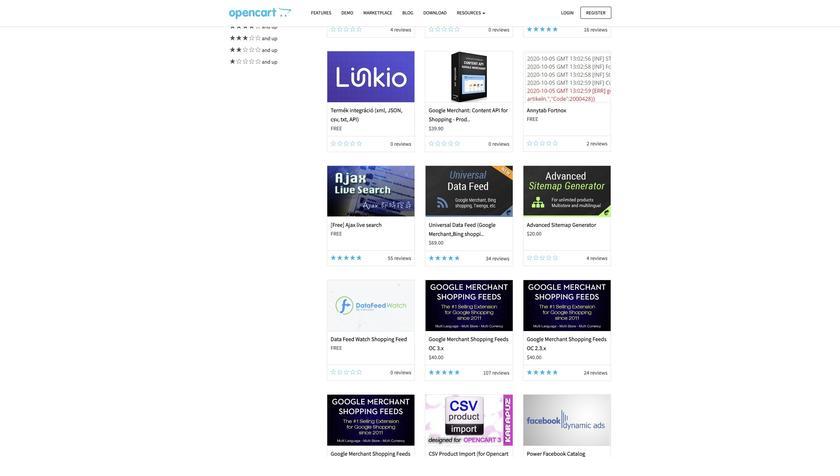 Task type: locate. For each thing, give the bounding box(es) containing it.
prod..
[[456, 116, 470, 123]]

sitemap
[[552, 221, 571, 229]]

google merchant: content api for shopping - prod.. image
[[426, 51, 513, 102]]

download
[[424, 10, 447, 16]]

2 $40.00 from the left
[[527, 354, 542, 361]]

2 and up link from the top
[[229, 35, 278, 42]]

and
[[262, 23, 271, 30], [262, 35, 271, 42], [262, 47, 271, 53], [262, 59, 271, 65]]

reviews for annytab fortnox
[[591, 140, 608, 147]]

2 and up from the top
[[261, 35, 278, 42]]

universal data feed (google merchant,bing shoppi.. image
[[426, 166, 513, 217]]

1 vertical spatial 4
[[587, 255, 590, 262]]

star light image
[[527, 26, 532, 32], [540, 26, 545, 32], [546, 26, 552, 32], [553, 26, 558, 32], [235, 35, 242, 41], [229, 47, 235, 52], [331, 255, 336, 261], [337, 255, 343, 261], [344, 255, 349, 261], [350, 255, 356, 261], [357, 255, 362, 261], [435, 256, 441, 261], [442, 256, 447, 261], [455, 256, 460, 261], [429, 370, 434, 376], [527, 370, 532, 376], [540, 370, 545, 376], [553, 370, 558, 376]]

4 and up from the top
[[261, 59, 278, 65]]

shopping
[[429, 116, 452, 123], [372, 336, 395, 343], [471, 336, 494, 343], [569, 336, 592, 343]]

0 horizontal spatial merchant
[[447, 336, 470, 343]]

0 vertical spatial 4 reviews
[[391, 26, 412, 33]]

star light o image
[[344, 26, 349, 32], [350, 26, 356, 32], [442, 26, 447, 32], [248, 35, 255, 41], [255, 35, 261, 41], [242, 47, 248, 52], [248, 47, 255, 52], [248, 59, 255, 64], [255, 59, 261, 64], [534, 141, 539, 146], [546, 141, 552, 146], [337, 141, 343, 146], [344, 141, 349, 146], [357, 141, 362, 146], [429, 141, 434, 146], [442, 141, 447, 146], [527, 255, 532, 261], [546, 255, 552, 261], [553, 255, 558, 261], [331, 370, 336, 375]]

1 merchant from the left
[[447, 336, 470, 343]]

1 feeds from the left
[[495, 336, 509, 343]]

up
[[272, 23, 278, 30], [272, 35, 278, 42], [272, 47, 278, 53], [272, 59, 278, 65]]

and up for 3rd and up link
[[261, 47, 278, 53]]

1 horizontal spatial feed
[[396, 336, 407, 343]]

0 horizontal spatial feeds
[[495, 336, 509, 343]]

resources link
[[452, 7, 491, 19]]

[free] ajax live search link
[[331, 221, 382, 229]]

4
[[391, 26, 393, 33], [587, 255, 590, 262]]

merchant for 3.x
[[447, 336, 470, 343]]

4 reviews
[[391, 26, 412, 33], [587, 255, 608, 262]]

data inside data feed watch shopping feed free
[[331, 336, 342, 343]]

4 down marketplace "link"
[[391, 26, 393, 33]]

free inside annytab fortnox free
[[527, 116, 538, 123]]

[free] ajax live search image
[[328, 166, 415, 217]]

2.3.x
[[535, 345, 546, 352]]

data up the merchant,bing
[[452, 221, 463, 229]]

google merchant shopping feeds oc 3.x link
[[429, 336, 509, 352]]

1 horizontal spatial 4
[[587, 255, 590, 262]]

google merchant shopping feeds oc 2.3.x $40.00
[[527, 336, 607, 361]]

and up link
[[229, 23, 278, 30], [229, 35, 278, 42], [229, 47, 278, 53], [229, 59, 278, 65]]

0 horizontal spatial 4 reviews
[[391, 26, 412, 33]]

4 down generator
[[587, 255, 590, 262]]

reviews for advanced sitemap generator
[[591, 255, 608, 262]]

google inside google merchant shopping feeds oc 2.3.x $40.00
[[527, 336, 544, 343]]

1 horizontal spatial merchant
[[545, 336, 568, 343]]

google merchant shopping feeds oc 2.3.x link
[[527, 336, 607, 352]]

termék integráció (xml, json, csv, txt, api) link
[[331, 107, 403, 123]]

3 and up from the top
[[261, 47, 278, 53]]

107
[[483, 370, 491, 377]]

google up 2.3.x
[[527, 336, 544, 343]]

advanced
[[527, 221, 550, 229]]

$40.00 down 2.3.x
[[527, 354, 542, 361]]

0 vertical spatial data
[[452, 221, 463, 229]]

merchant for 2.3.x
[[545, 336, 568, 343]]

merchant
[[447, 336, 470, 343], [545, 336, 568, 343]]

data
[[452, 221, 463, 229], [331, 336, 342, 343]]

login
[[562, 10, 574, 16]]

register
[[586, 10, 606, 16]]

$40.00 down 3.x at the right of the page
[[429, 354, 444, 361]]

24 reviews
[[584, 370, 608, 377]]

live
[[357, 221, 365, 229]]

1 vertical spatial data
[[331, 336, 342, 343]]

free
[[331, 10, 342, 17], [527, 116, 538, 123], [331, 125, 342, 132], [331, 230, 342, 237], [331, 345, 342, 352]]

4 up from the top
[[272, 59, 278, 65]]

1 horizontal spatial oc
[[527, 345, 534, 352]]

1 vertical spatial 4 reviews
[[587, 255, 608, 262]]

reviews for google merchant shopping feeds oc 3.x
[[493, 370, 510, 377]]

demo link
[[337, 7, 359, 19]]

marketplace
[[364, 10, 393, 16]]

oc
[[429, 345, 436, 352], [527, 345, 534, 352]]

annytab
[[527, 107, 547, 114]]

google up $39.90
[[429, 107, 446, 114]]

google inside "google merchant shopping feeds oc 3.x $40.00"
[[429, 336, 446, 343]]

google
[[429, 107, 446, 114], [429, 336, 446, 343], [527, 336, 544, 343]]

$40.00 inside "google merchant shopping feeds oc 3.x $40.00"
[[429, 354, 444, 361]]

feeds inside google merchant shopping feeds oc 2.3.x $40.00
[[593, 336, 607, 343]]

-
[[453, 116, 455, 123]]

0 reviews
[[489, 26, 510, 33], [391, 141, 412, 147], [489, 141, 510, 147], [391, 370, 412, 376]]

merchant inside google merchant shopping feeds oc 2.3.x $40.00
[[545, 336, 568, 343]]

$35.00
[[429, 10, 444, 17]]

$40.00 inside google merchant shopping feeds oc 2.3.x $40.00
[[527, 354, 542, 361]]

oc left 3.x at the right of the page
[[429, 345, 436, 352]]

annytab fortnox link
[[527, 107, 567, 114]]

for
[[501, 107, 508, 114]]

data left "watch"
[[331, 336, 342, 343]]

oc for google merchant shopping feeds oc 3.x
[[429, 345, 436, 352]]

login link
[[556, 7, 580, 19]]

1 horizontal spatial data
[[452, 221, 463, 229]]

1 horizontal spatial $40.00
[[527, 354, 542, 361]]

0 horizontal spatial 4
[[391, 26, 393, 33]]

feed inside the universal data feed (google merchant,bing shoppi.. $69.00
[[465, 221, 476, 229]]

data feed watch shopping feed free
[[331, 336, 407, 352]]

json,
[[388, 107, 403, 114]]

universal data feed (google merchant,bing shoppi.. $69.00
[[429, 221, 496, 246]]

annytab fortnox image
[[524, 51, 611, 102]]

0 horizontal spatial oc
[[429, 345, 436, 352]]

resources
[[457, 10, 482, 16]]

feeds
[[495, 336, 509, 343], [593, 336, 607, 343]]

termék integráció  (xml, json, csv, txt, api) image
[[328, 51, 415, 102]]

features
[[311, 10, 332, 16]]

merchant inside "google merchant shopping feeds oc 3.x $40.00"
[[447, 336, 470, 343]]

3 and up link from the top
[[229, 47, 278, 53]]

1 and up link from the top
[[229, 23, 278, 30]]

1 and up from the top
[[261, 23, 278, 30]]

0 vertical spatial 4
[[391, 26, 393, 33]]

$40.00
[[429, 354, 444, 361], [527, 354, 542, 361]]

reviews
[[394, 26, 412, 33], [493, 26, 510, 33], [591, 26, 608, 33], [591, 140, 608, 147], [394, 141, 412, 147], [493, 141, 510, 147], [394, 255, 412, 262], [591, 255, 608, 262], [493, 255, 510, 262], [394, 370, 412, 376], [493, 370, 510, 377], [591, 370, 608, 377]]

google up 3.x at the right of the page
[[429, 336, 446, 343]]

2 oc from the left
[[527, 345, 534, 352]]

star light image
[[229, 24, 235, 29], [235, 24, 242, 29], [242, 24, 248, 29], [248, 24, 255, 29], [534, 26, 539, 32], [229, 35, 235, 41], [242, 35, 248, 41], [235, 47, 242, 52], [229, 59, 235, 64], [429, 256, 434, 261], [448, 256, 454, 261], [435, 370, 441, 376], [442, 370, 447, 376], [448, 370, 454, 376], [455, 370, 460, 376], [534, 370, 539, 376], [546, 370, 552, 376]]

0
[[489, 26, 491, 33], [391, 141, 393, 147], [489, 141, 491, 147], [391, 370, 393, 376]]

merchant:
[[447, 107, 471, 114]]

2 horizontal spatial feed
[[465, 221, 476, 229]]

google inside google merchant: content api for shopping - prod.. $39.90
[[429, 107, 446, 114]]

oc inside "google merchant shopping feeds oc 3.x $40.00"
[[429, 345, 436, 352]]

merchant,bing
[[429, 230, 464, 238]]

search
[[366, 221, 382, 229]]

oc left 2.3.x
[[527, 345, 534, 352]]

55 reviews
[[388, 255, 412, 262]]

fortnox
[[548, 107, 567, 114]]

feeds inside "google merchant shopping feeds oc 3.x $40.00"
[[495, 336, 509, 343]]

reviews for termék integráció (xml, json, csv, txt, api)
[[394, 141, 412, 147]]

2 feeds from the left
[[593, 336, 607, 343]]

oc for google merchant shopping feeds oc 2.3.x
[[527, 345, 534, 352]]

and up
[[261, 23, 278, 30], [261, 35, 278, 42], [261, 47, 278, 53], [261, 59, 278, 65]]

16
[[584, 26, 590, 33]]

(xml,
[[375, 107, 387, 114]]

107 reviews
[[483, 370, 510, 377]]

0 horizontal spatial data
[[331, 336, 342, 343]]

star light o image
[[255, 24, 261, 29], [331, 26, 336, 32], [337, 26, 343, 32], [357, 26, 362, 32], [429, 26, 434, 32], [435, 26, 441, 32], [448, 26, 454, 32], [455, 26, 460, 32], [255, 47, 261, 52], [235, 59, 242, 64], [242, 59, 248, 64], [527, 141, 532, 146], [540, 141, 545, 146], [553, 141, 558, 146], [331, 141, 336, 146], [350, 141, 356, 146], [435, 141, 441, 146], [448, 141, 454, 146], [455, 141, 460, 146], [534, 255, 539, 261], [540, 255, 545, 261], [337, 370, 343, 375], [344, 370, 349, 375], [350, 370, 356, 375], [357, 370, 362, 375]]

reviews for data feed watch shopping feed
[[394, 370, 412, 376]]

2 merchant from the left
[[545, 336, 568, 343]]

feed
[[465, 221, 476, 229], [343, 336, 355, 343], [396, 336, 407, 343]]

reviews for universal data feed (google merchant,bing shoppi..
[[493, 255, 510, 262]]

reviews for google merchant shopping feeds oc 2.3.x
[[591, 370, 608, 377]]

4 and up link from the top
[[229, 59, 278, 65]]

1 oc from the left
[[429, 345, 436, 352]]

0 horizontal spatial $40.00
[[429, 354, 444, 361]]

oc inside google merchant shopping feeds oc 2.3.x $40.00
[[527, 345, 534, 352]]

google merchant shopping feeds oc 2.3.x image
[[524, 281, 611, 332]]

google merchant shopping feeds oc 3.x image
[[426, 281, 513, 332]]

google for 3.x
[[429, 336, 446, 343]]

(google
[[477, 221, 496, 229]]

1 horizontal spatial feeds
[[593, 336, 607, 343]]

1 $40.00 from the left
[[429, 354, 444, 361]]

2 and from the top
[[262, 35, 271, 42]]



Task type: describe. For each thing, give the bounding box(es) containing it.
content
[[472, 107, 491, 114]]

google merchant: content api for shopping - prod.. link
[[429, 107, 508, 123]]

api
[[492, 107, 500, 114]]

2
[[587, 140, 590, 147]]

data feed watch shopping feed image
[[328, 281, 415, 332]]

watch
[[356, 336, 370, 343]]

and up for first and up link from the bottom of the page
[[261, 59, 278, 65]]

1 up from the top
[[272, 23, 278, 30]]

google merchant shopping feeds oc 3.x $40.00
[[429, 336, 509, 361]]

integráció
[[350, 107, 374, 114]]

free inside [free] ajax live search free
[[331, 230, 342, 237]]

0 reviews for google merchant: content api for shopping - prod..
[[489, 141, 510, 147]]

3 up from the top
[[272, 47, 278, 53]]

0 for google merchant: content api for shopping - prod..
[[489, 141, 491, 147]]

universal data feed (google merchant,bing shoppi.. link
[[429, 221, 496, 238]]

google for shopping
[[429, 107, 446, 114]]

termék integráció (xml, json, csv, txt, api) free
[[331, 107, 403, 132]]

data inside the universal data feed (google merchant,bing shoppi.. $69.00
[[452, 221, 463, 229]]

0 for termék integráció (xml, json, csv, txt, api)
[[391, 141, 393, 147]]

16 reviews
[[584, 26, 608, 33]]

register link
[[581, 7, 612, 19]]

feeds for google merchant shopping feeds oc 3.x
[[495, 336, 509, 343]]

0 reviews for data feed watch shopping feed
[[391, 370, 412, 376]]

universal
[[429, 221, 451, 229]]

feeds for google merchant shopping feeds oc 2.3.x
[[593, 336, 607, 343]]

csv,
[[331, 116, 340, 123]]

1 horizontal spatial 4 reviews
[[587, 255, 608, 262]]

google for 2.3.x
[[527, 336, 544, 343]]

blog
[[403, 10, 414, 16]]

free inside termék integráció (xml, json, csv, txt, api) free
[[331, 125, 342, 132]]

34 reviews
[[486, 255, 510, 262]]

1 and from the top
[[262, 23, 271, 30]]

api)
[[350, 116, 359, 123]]

and up for 3rd and up link from the bottom of the page
[[261, 35, 278, 42]]

$40.00 for 2.3.x
[[527, 354, 542, 361]]

power facebook catalog image
[[524, 395, 611, 446]]

advanced sitemap generator link
[[527, 221, 596, 229]]

data feed watch shopping feed link
[[331, 336, 407, 343]]

advanced sitemap generator $20.00
[[527, 221, 596, 237]]

0 for data feed watch shopping feed
[[391, 370, 393, 376]]

reviews for [free] ajax live search
[[394, 255, 412, 262]]

download link
[[419, 7, 452, 19]]

[free] ajax live search free
[[331, 221, 382, 237]]

rating
[[229, 2, 247, 11]]

3.x
[[437, 345, 444, 352]]

google merchant shopping feeds + xml sitemaps oc.. image
[[328, 395, 415, 446]]

demo
[[342, 10, 353, 16]]

reviews for google merchant: content api for shopping - prod..
[[493, 141, 510, 147]]

free inside data feed watch shopping feed free
[[331, 345, 342, 352]]

$40.00 for 3.x
[[429, 354, 444, 361]]

annytab fortnox free
[[527, 107, 567, 123]]

ajax
[[346, 221, 356, 229]]

features link
[[306, 7, 337, 19]]

$39.90
[[429, 125, 444, 132]]

shopping inside google merchant shopping feeds oc 2.3.x $40.00
[[569, 336, 592, 343]]

0 horizontal spatial feed
[[343, 336, 355, 343]]

0 reviews for termék integráció (xml, json, csv, txt, api)
[[391, 141, 412, 147]]

shoppi..
[[465, 230, 484, 238]]

shopping inside "google merchant shopping feeds oc 3.x $40.00"
[[471, 336, 494, 343]]

marketplace link
[[359, 7, 398, 19]]

opencart product feeds image
[[229, 7, 291, 19]]

generator
[[573, 221, 596, 229]]

shopping inside google merchant: content api for shopping - prod.. $39.90
[[429, 116, 452, 123]]

shopping inside data feed watch shopping feed free
[[372, 336, 395, 343]]

55
[[388, 255, 393, 262]]

3 and from the top
[[262, 47, 271, 53]]

csv product import (for opencart 3) image
[[426, 395, 513, 446]]

4 and from the top
[[262, 59, 271, 65]]

34
[[486, 255, 491, 262]]

2 up from the top
[[272, 35, 278, 42]]

2 reviews
[[587, 140, 608, 147]]

and up for 4th and up link from the bottom of the page
[[261, 23, 278, 30]]

advanced sitemap generator image
[[524, 166, 611, 217]]

$69.00
[[429, 240, 444, 246]]

blog link
[[398, 7, 419, 19]]

$20.00
[[527, 230, 542, 237]]

txt,
[[341, 116, 348, 123]]

24
[[584, 370, 590, 377]]

[free]
[[331, 221, 345, 229]]

google merchant: content api for shopping - prod.. $39.90
[[429, 107, 508, 132]]

termék
[[331, 107, 349, 114]]



Task type: vqa. For each thing, say whether or not it's contained in the screenshot.


